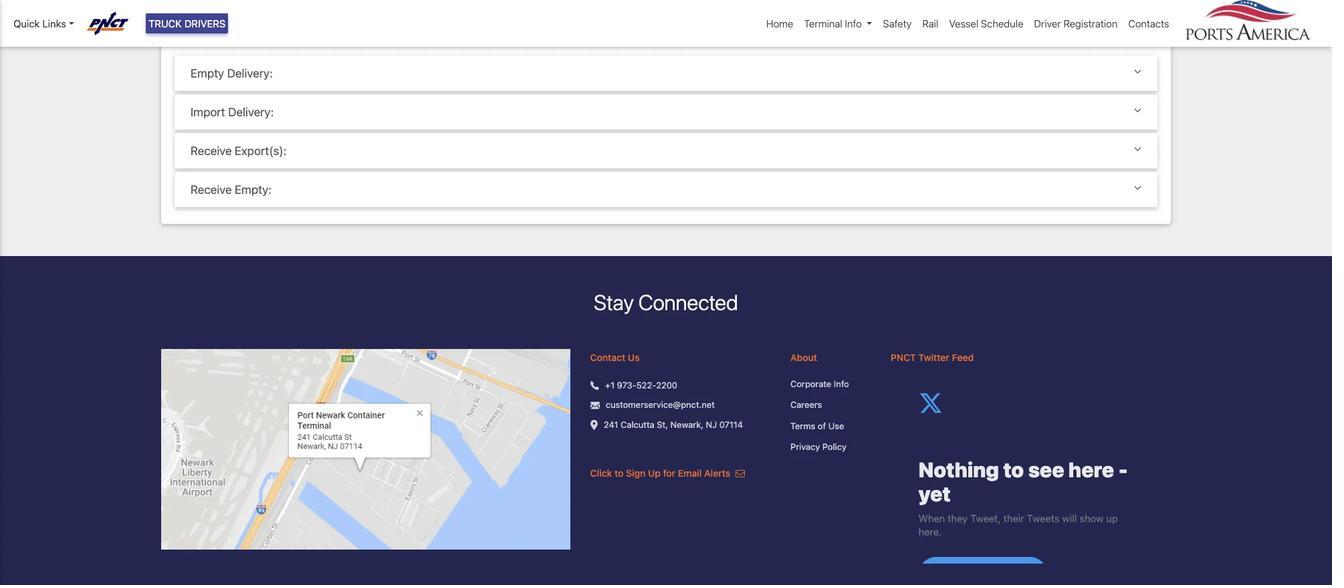 Task type: vqa. For each thing, say whether or not it's contained in the screenshot.
Felixstowe,
no



Task type: describe. For each thing, give the bounding box(es) containing it.
privacy policy link
[[791, 441, 871, 454]]

empty:
[[235, 183, 272, 197]]

import delivery:
[[191, 105, 274, 119]]

241 calcutta st, newark, nj 07114
[[604, 419, 743, 430]]

angle down image for delivery:
[[1135, 105, 1142, 117]]

1 not from the left
[[459, 31, 475, 43]]

angle down image for delivery:
[[1135, 66, 1142, 78]]

vessel
[[950, 17, 979, 29]]

home
[[767, 17, 794, 29]]

connected
[[639, 290, 739, 315]]

truck drivers
[[149, 17, 226, 29]]

0 vertical spatial for
[[550, 31, 563, 43]]

vessel schedule link
[[944, 11, 1029, 36]]

2 your from the left
[[854, 31, 876, 43]]

idle
[[478, 31, 495, 43]]

terminal info link
[[799, 11, 878, 36]]

2200
[[657, 380, 678, 391]]

+1
[[605, 380, 615, 391]]

1 vertical spatial for
[[663, 468, 676, 479]]

07114
[[720, 419, 743, 430]]

receive empty: link
[[191, 183, 1142, 197]]

off
[[838, 31, 852, 43]]

careers link
[[791, 399, 871, 412]]

241
[[604, 419, 619, 430]]

newark,
[[671, 419, 704, 430]]

contacts link
[[1124, 11, 1175, 36]]

truck
[[149, 17, 182, 29]]

pnct twitter feed
[[891, 352, 974, 363]]

customerservice@pnct.net link
[[606, 399, 715, 412]]

stay
[[594, 290, 634, 315]]

tab list containing empty delivery:
[[175, 56, 1158, 211]]

import
[[191, 105, 225, 119]]

stay connected
[[594, 290, 739, 315]]

(3)
[[646, 31, 660, 43]]

nj
[[706, 419, 717, 430]]

terms of use link
[[791, 420, 871, 433]]

1 your from the left
[[498, 31, 519, 43]]

quick links
[[13, 17, 66, 29]]

1 when from the left
[[704, 31, 731, 43]]

always
[[779, 31, 813, 43]]

quick links link
[[13, 16, 74, 31]]

terminal info
[[804, 17, 862, 29]]

export(s):
[[235, 144, 287, 158]]

receive for receive empty:
[[191, 183, 232, 197]]

policy
[[823, 442, 847, 452]]

do
[[444, 31, 456, 43]]

2 truck from the left
[[879, 31, 904, 43]]

delivery: for import delivery:
[[228, 105, 274, 119]]

about
[[791, 352, 818, 363]]

import delivery: link
[[191, 105, 1142, 119]]

you
[[424, 31, 441, 43]]

receive for receive export(s):
[[191, 144, 232, 158]]

more
[[566, 31, 591, 43]]

973-
[[617, 380, 637, 391]]

click
[[591, 468, 612, 479]]

stopped.
[[733, 31, 776, 43]]

corporate info link
[[791, 378, 871, 391]]

occupied.
[[954, 31, 1002, 43]]

st,
[[657, 419, 668, 430]]

contact
[[591, 352, 626, 363]]

terminal
[[804, 17, 843, 29]]

email
[[678, 468, 702, 479]]



Task type: locate. For each thing, give the bounding box(es) containing it.
+1 973-522-2200 link
[[605, 379, 678, 392]]

drivers
[[185, 17, 226, 29]]

1 truck from the left
[[522, 31, 547, 43]]

your right off
[[854, 31, 876, 43]]

+1 973-522-2200
[[605, 380, 678, 391]]

privacy
[[791, 442, 820, 452]]

home link
[[761, 11, 799, 36]]

links
[[42, 17, 66, 29]]

tab list
[[175, 56, 1158, 211]]

minutes
[[663, 31, 702, 43]]

for
[[550, 31, 563, 43], [663, 468, 676, 479]]

three
[[618, 31, 643, 43]]

receive down import
[[191, 144, 232, 158]]

0 horizontal spatial truck
[[522, 31, 547, 43]]

delivery: inside import delivery: link
[[228, 105, 274, 119]]

0 vertical spatial delivery:
[[227, 66, 273, 80]]

turn
[[816, 31, 835, 43]]

corporate
[[791, 379, 832, 389]]

corporate info
[[791, 379, 850, 389]]

that
[[402, 31, 421, 43]]

2 receive from the top
[[191, 183, 232, 197]]

1 horizontal spatial not
[[935, 31, 951, 43]]

ensure
[[366, 31, 399, 43]]

1 horizontal spatial your
[[854, 31, 876, 43]]

safety
[[883, 17, 912, 29]]

angle down image inside receive empty: link
[[1135, 183, 1142, 195]]

info for corporate info
[[834, 379, 850, 389]]

schedule
[[981, 17, 1024, 29]]

info up off
[[845, 17, 862, 29]]

when right the minutes
[[704, 31, 731, 43]]

when
[[704, 31, 731, 43], [906, 31, 933, 43]]

0 horizontal spatial not
[[459, 31, 475, 43]]

click to sign up for email alerts
[[591, 468, 733, 479]]

driver registration
[[1035, 17, 1118, 29]]

2 when from the left
[[906, 31, 933, 43]]

feed
[[952, 352, 974, 363]]

truck down safety
[[879, 31, 904, 43]]

your right idle
[[498, 31, 519, 43]]

receive empty:
[[191, 183, 272, 197]]

us
[[628, 352, 640, 363]]

receive export(s): link
[[191, 144, 1142, 158]]

0 horizontal spatial your
[[498, 31, 519, 43]]

vessel schedule
[[950, 17, 1024, 29]]

angle down image inside import delivery: link
[[1135, 105, 1142, 117]]

quick
[[13, 17, 40, 29]]

empty delivery: link
[[191, 66, 1142, 80]]

0 vertical spatial angle down image
[[1135, 66, 1142, 78]]

than
[[594, 31, 615, 43]]

receive left empty: at the left
[[191, 183, 232, 197]]

angle down image
[[1135, 105, 1142, 117], [1135, 183, 1142, 195]]

not
[[459, 31, 475, 43], [935, 31, 951, 43]]

registration
[[1064, 17, 1118, 29]]

receive export(s):
[[191, 144, 287, 158]]

of
[[818, 421, 826, 431]]

terms
[[791, 421, 816, 431]]

not right do
[[459, 31, 475, 43]]

when down rail
[[906, 31, 933, 43]]

1 horizontal spatial for
[[663, 468, 676, 479]]

1 receive from the top
[[191, 144, 232, 158]]

use
[[829, 421, 845, 431]]

envelope o image
[[736, 469, 745, 478]]

angle down image inside empty delivery: link
[[1135, 66, 1142, 78]]

to
[[615, 468, 624, 479]]

angle down image
[[1135, 66, 1142, 78], [1135, 144, 1142, 156]]

info
[[845, 17, 862, 29], [834, 379, 850, 389]]

terms of use
[[791, 421, 845, 431]]

0 horizontal spatial for
[[550, 31, 563, 43]]

truck
[[522, 31, 547, 43], [879, 31, 904, 43]]

1 vertical spatial angle down image
[[1135, 144, 1142, 156]]

your
[[498, 31, 519, 43], [854, 31, 876, 43]]

driver registration link
[[1029, 11, 1124, 36]]

empty
[[191, 66, 224, 80]]

receive
[[191, 144, 232, 158], [191, 183, 232, 197]]

for right up
[[663, 468, 676, 479]]

0 horizontal spatial when
[[704, 31, 731, 43]]

customerservice@pnct.net
[[606, 400, 715, 410]]

info for terminal info
[[845, 17, 862, 29]]

angle down image inside the receive export(s): link
[[1135, 144, 1142, 156]]

please
[[331, 31, 363, 43]]

please ensure that you do not idle your truck for more than three (3) minutes when stopped. always turn off your truck when not occupied.
[[331, 31, 1002, 43]]

522-
[[637, 380, 657, 391]]

contacts
[[1129, 17, 1170, 29]]

up
[[648, 468, 661, 479]]

info inside 'link'
[[845, 17, 862, 29]]

click to sign up for email alerts link
[[591, 468, 745, 479]]

empty delivery:
[[191, 66, 273, 80]]

delivery: up export(s):
[[228, 105, 274, 119]]

delivery: inside empty delivery: link
[[227, 66, 273, 80]]

0 vertical spatial receive
[[191, 144, 232, 158]]

1 vertical spatial receive
[[191, 183, 232, 197]]

1 vertical spatial delivery:
[[228, 105, 274, 119]]

1 angle down image from the top
[[1135, 66, 1142, 78]]

2 angle down image from the top
[[1135, 183, 1142, 195]]

for left more
[[550, 31, 563, 43]]

alerts
[[705, 468, 731, 479]]

pnct
[[891, 352, 916, 363]]

sign
[[626, 468, 646, 479]]

rail
[[923, 17, 939, 29]]

not down rail
[[935, 31, 951, 43]]

angle down image for empty:
[[1135, 183, 1142, 195]]

0 vertical spatial angle down image
[[1135, 105, 1142, 117]]

twitter
[[919, 352, 950, 363]]

info up careers link
[[834, 379, 850, 389]]

rail link
[[917, 11, 944, 36]]

truck drivers link
[[146, 13, 228, 34]]

1 angle down image from the top
[[1135, 105, 1142, 117]]

privacy policy
[[791, 442, 847, 452]]

2 not from the left
[[935, 31, 951, 43]]

2 angle down image from the top
[[1135, 144, 1142, 156]]

1 horizontal spatial truck
[[879, 31, 904, 43]]

delivery: for empty delivery:
[[227, 66, 273, 80]]

careers
[[791, 400, 822, 410]]

delivery: right empty
[[227, 66, 273, 80]]

angle down image for export(s):
[[1135, 144, 1142, 156]]

1 vertical spatial info
[[834, 379, 850, 389]]

1 horizontal spatial when
[[906, 31, 933, 43]]

1 vertical spatial angle down image
[[1135, 183, 1142, 195]]

delivery:
[[227, 66, 273, 80], [228, 105, 274, 119]]

truck left more
[[522, 31, 547, 43]]

safety link
[[878, 11, 917, 36]]

contact us
[[591, 352, 640, 363]]

241 calcutta st, newark, nj 07114 link
[[604, 419, 743, 432]]

0 vertical spatial info
[[845, 17, 862, 29]]



